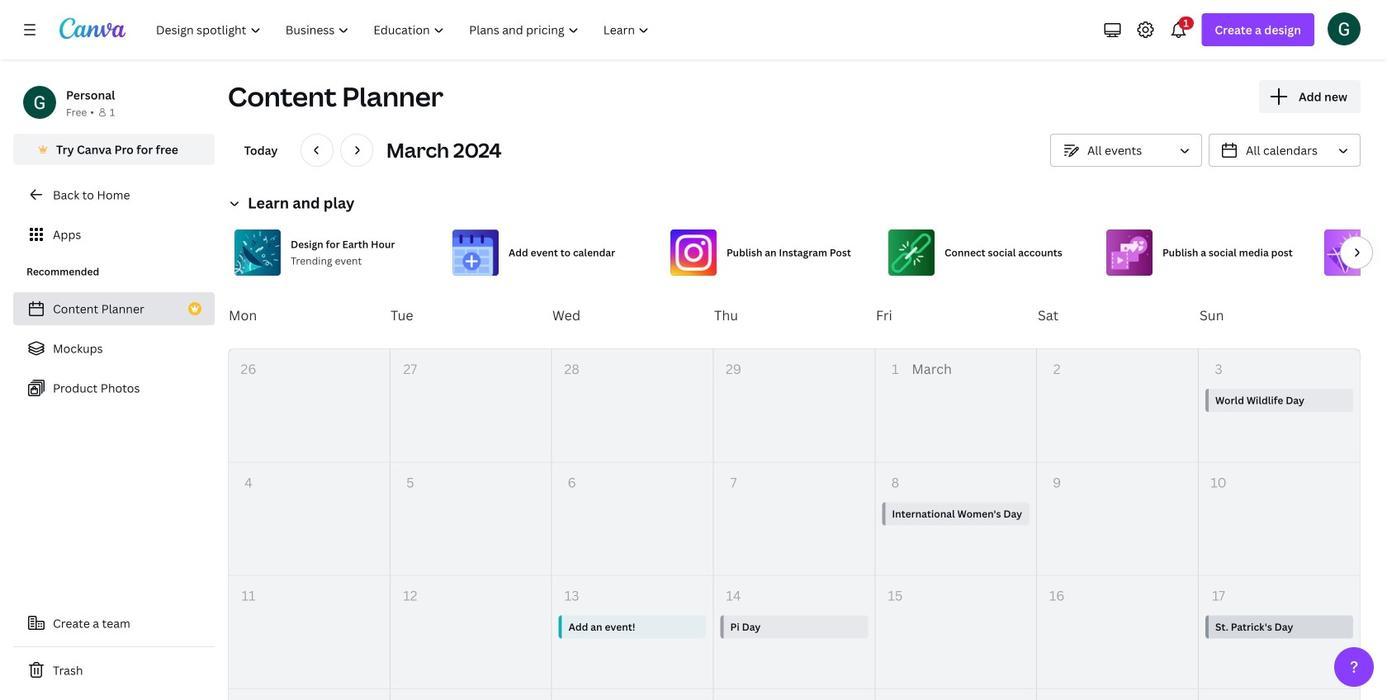 Task type: locate. For each thing, give the bounding box(es) containing it.
monday column header
[[228, 282, 390, 348]]

thursday column header
[[713, 282, 875, 348]]

list
[[13, 292, 215, 405]]

top level navigation element
[[145, 13, 663, 46]]

wednesday column header
[[552, 282, 713, 348]]

row
[[228, 282, 1361, 348], [229, 349, 1360, 463], [229, 463, 1360, 576], [229, 576, 1360, 690], [229, 690, 1360, 700]]

saturday column header
[[1037, 282, 1199, 348]]



Task type: describe. For each thing, give the bounding box(es) containing it.
greg robinson image
[[1328, 12, 1361, 45]]

tuesday column header
[[390, 282, 552, 348]]

friday column header
[[875, 282, 1037, 348]]

sunday column header
[[1199, 282, 1361, 348]]



Task type: vqa. For each thing, say whether or not it's contained in the screenshot.
top level navigation element
yes



